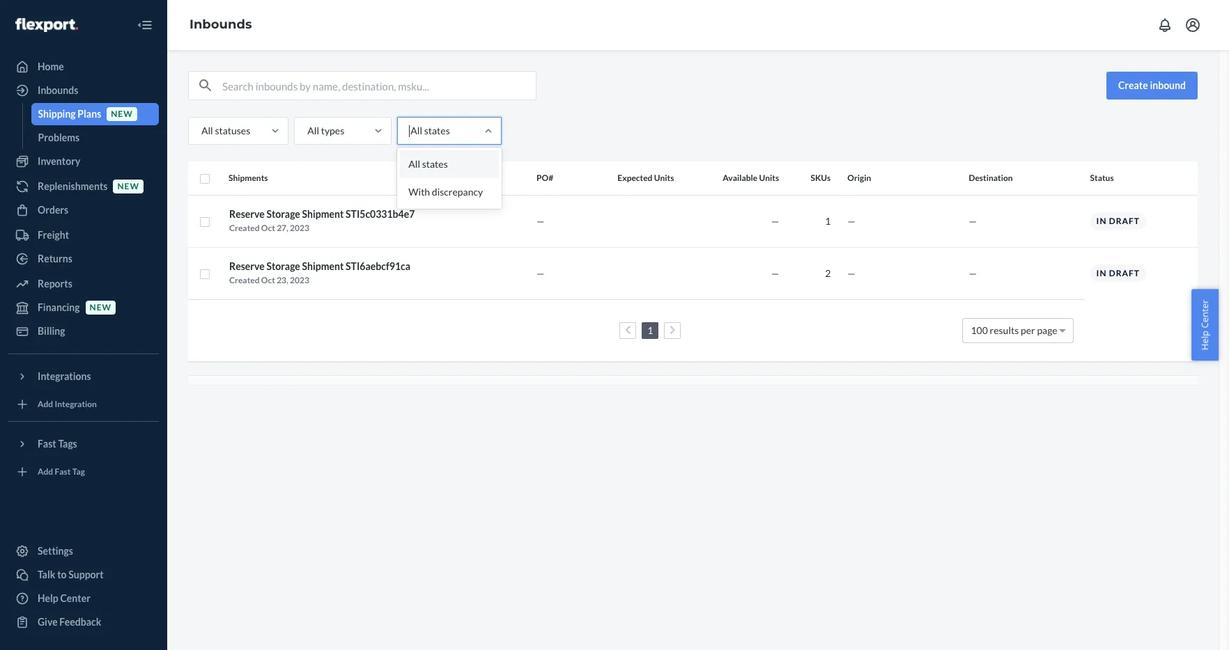 Task type: vqa. For each thing, say whether or not it's contained in the screenshot.
Reserve Storage Shipment STI6aebcf91ca's Reserve
yes



Task type: describe. For each thing, give the bounding box(es) containing it.
talk
[[38, 569, 55, 581]]

chevron left image
[[625, 326, 631, 335]]

available units
[[723, 173, 779, 183]]

0 vertical spatial all states
[[411, 125, 450, 137]]

problems link
[[31, 127, 159, 149]]

add for add fast tag
[[38, 467, 53, 478]]

1 vertical spatial inbounds link
[[8, 79, 159, 102]]

units for available units
[[759, 173, 779, 183]]

all up the with
[[409, 158, 420, 170]]

with
[[409, 186, 430, 198]]

add integration link
[[8, 394, 159, 416]]

financing
[[38, 302, 80, 314]]

page
[[1037, 324, 1057, 336]]

add integration
[[38, 400, 97, 410]]

inbound
[[1150, 79, 1186, 91]]

po#
[[537, 173, 553, 183]]

talk to support
[[38, 569, 104, 581]]

new for shipping plans
[[111, 109, 133, 119]]

all left types
[[307, 125, 319, 137]]

available
[[723, 173, 758, 183]]

fast inside 'link'
[[55, 467, 71, 478]]

results
[[990, 324, 1019, 336]]

billing
[[38, 325, 65, 337]]

to
[[57, 569, 67, 581]]

center inside button
[[1199, 300, 1211, 329]]

help center inside button
[[1199, 300, 1211, 351]]

reserve storage shipment sti6aebcf91ca created oct 23, 2023
[[229, 260, 410, 285]]

100 results per page
[[971, 324, 1057, 336]]

0 vertical spatial states
[[424, 125, 450, 137]]

freight link
[[8, 224, 159, 247]]

add for add integration
[[38, 400, 53, 410]]

square image for po#
[[199, 173, 210, 184]]

home link
[[8, 56, 159, 78]]

create inbound button
[[1106, 72, 1198, 100]]

help center link
[[8, 588, 159, 610]]

status
[[1090, 173, 1114, 183]]

2 in draft from the top
[[1096, 268, 1140, 279]]

1 vertical spatial help center
[[38, 593, 91, 605]]

1 horizontal spatial inbounds
[[190, 17, 252, 32]]

orders
[[38, 204, 68, 216]]

created for reserve storage shipment sti6aebcf91ca
[[229, 275, 260, 285]]

created for reserve storage shipment sti5c0331b4e7
[[229, 223, 260, 233]]

freight
[[38, 229, 69, 241]]

storage for reserve storage shipment sti6aebcf91ca
[[266, 260, 300, 272]]

storage for reserve storage shipment sti5c0331b4e7
[[266, 208, 300, 220]]

1 in draft from the top
[[1096, 216, 1140, 226]]

1 link
[[645, 324, 656, 336]]

1 vertical spatial help
[[38, 593, 58, 605]]

replenishments
[[38, 180, 108, 192]]

create inbound
[[1118, 79, 1186, 91]]

all types
[[307, 125, 344, 137]]

create
[[1118, 79, 1148, 91]]

give feedback button
[[8, 612, 159, 634]]

1 horizontal spatial inbounds link
[[190, 17, 252, 32]]

0 horizontal spatial 1
[[647, 324, 653, 336]]

23,
[[277, 275, 288, 285]]

all down search inbounds by name, destination, msku... text field
[[411, 125, 422, 137]]

shipment for sti5c0331b4e7
[[302, 208, 344, 220]]

destination
[[969, 173, 1013, 183]]

2 draft from the top
[[1109, 268, 1140, 279]]



Task type: locate. For each thing, give the bounding box(es) containing it.
help center
[[1199, 300, 1211, 351], [38, 593, 91, 605]]

1 vertical spatial inbounds
[[38, 84, 78, 96]]

1 vertical spatial created
[[229, 275, 260, 285]]

oct for reserve storage shipment sti5c0331b4e7
[[261, 223, 275, 233]]

square image up square image
[[199, 173, 210, 184]]

2023 right '23,'
[[290, 275, 309, 285]]

new for financing
[[90, 303, 112, 313]]

draft
[[1109, 216, 1140, 226], [1109, 268, 1140, 279]]

1 2023 from the top
[[290, 223, 309, 233]]

oct inside reserve storage shipment sti6aebcf91ca created oct 23, 2023
[[261, 275, 275, 285]]

units right expected
[[654, 173, 674, 183]]

oct left "27,"
[[261, 223, 275, 233]]

all states
[[411, 125, 450, 137], [409, 158, 448, 170]]

1 square image from the top
[[199, 173, 210, 184]]

1 add from the top
[[38, 400, 53, 410]]

1 reserve from the top
[[229, 208, 265, 220]]

reserve
[[229, 208, 265, 220], [229, 260, 265, 272]]

created inside reserve storage shipment sti6aebcf91ca created oct 23, 2023
[[229, 275, 260, 285]]

created left '23,'
[[229, 275, 260, 285]]

integrations
[[38, 371, 91, 383]]

shipment inside reserve storage shipment sti5c0331b4e7 created oct 27, 2023
[[302, 208, 344, 220]]

0 vertical spatial fast
[[38, 438, 56, 450]]

oct left '23,'
[[261, 275, 275, 285]]

1 vertical spatial in draft
[[1096, 268, 1140, 279]]

1 vertical spatial states
[[422, 158, 448, 170]]

1 vertical spatial center
[[60, 593, 91, 605]]

2 oct from the top
[[261, 275, 275, 285]]

0 vertical spatial created
[[229, 223, 260, 233]]

support
[[68, 569, 104, 581]]

1 draft from the top
[[1109, 216, 1140, 226]]

1 vertical spatial reserve
[[229, 260, 265, 272]]

settings
[[38, 546, 73, 557]]

tags
[[58, 438, 77, 450]]

0 vertical spatial add
[[38, 400, 53, 410]]

units for expected units
[[654, 173, 674, 183]]

0 vertical spatial in draft
[[1096, 216, 1140, 226]]

2 in from the top
[[1096, 268, 1107, 279]]

home
[[38, 61, 64, 72]]

0 vertical spatial oct
[[261, 223, 275, 233]]

new down reports link
[[90, 303, 112, 313]]

shipment
[[302, 208, 344, 220], [302, 260, 344, 272]]

states
[[424, 125, 450, 137], [422, 158, 448, 170]]

0 vertical spatial help center
[[1199, 300, 1211, 351]]

open notifications image
[[1157, 17, 1173, 33]]

2 vertical spatial new
[[90, 303, 112, 313]]

settings link
[[8, 541, 159, 563]]

shipments
[[229, 173, 268, 183]]

shipment for sti6aebcf91ca
[[302, 260, 344, 272]]

feedback
[[59, 617, 101, 628]]

fast inside dropdown button
[[38, 438, 56, 450]]

returns
[[38, 253, 72, 265]]

0 vertical spatial storage
[[266, 208, 300, 220]]

1 vertical spatial new
[[117, 181, 139, 192]]

inbounds link
[[190, 17, 252, 32], [8, 79, 159, 102]]

open account menu image
[[1185, 17, 1201, 33]]

oct for reserve storage shipment sti6aebcf91ca
[[261, 275, 275, 285]]

1 vertical spatial draft
[[1109, 268, 1140, 279]]

2
[[825, 267, 831, 279]]

reports
[[38, 278, 72, 290]]

created
[[229, 223, 260, 233], [229, 275, 260, 285]]

1 horizontal spatial center
[[1199, 300, 1211, 329]]

0 vertical spatial in
[[1096, 216, 1107, 226]]

1 vertical spatial 2023
[[290, 275, 309, 285]]

give feedback
[[38, 617, 101, 628]]

shipping plans
[[38, 108, 101, 120]]

fast tags button
[[8, 433, 159, 456]]

integration
[[55, 400, 97, 410]]

1 shipment from the top
[[302, 208, 344, 220]]

created left "27,"
[[229, 223, 260, 233]]

add left integration
[[38, 400, 53, 410]]

reserve inside reserve storage shipment sti5c0331b4e7 created oct 27, 2023
[[229, 208, 265, 220]]

origin
[[847, 173, 871, 183]]

1 vertical spatial oct
[[261, 275, 275, 285]]

reserve for reserve storage shipment sti5c0331b4e7
[[229, 208, 265, 220]]

shipment inside reserve storage shipment sti6aebcf91ca created oct 23, 2023
[[302, 260, 344, 272]]

integrations button
[[8, 366, 159, 388]]

2 square image from the top
[[199, 269, 210, 280]]

square image down square image
[[199, 269, 210, 280]]

all statuses
[[201, 125, 250, 137]]

storage inside reserve storage shipment sti5c0331b4e7 created oct 27, 2023
[[266, 208, 300, 220]]

2023 for sti6aebcf91ca
[[290, 275, 309, 285]]

1 right chevron left image
[[647, 324, 653, 336]]

flexport logo image
[[15, 18, 78, 32]]

1 in from the top
[[1096, 216, 1107, 226]]

0 vertical spatial square image
[[199, 173, 210, 184]]

2 storage from the top
[[266, 260, 300, 272]]

inventory
[[38, 155, 80, 167]]

1 vertical spatial all states
[[409, 158, 448, 170]]

—
[[537, 215, 545, 227], [771, 215, 779, 227], [847, 215, 856, 227], [969, 215, 977, 227], [537, 267, 545, 279], [771, 267, 779, 279], [847, 267, 856, 279], [969, 267, 977, 279]]

units
[[654, 173, 674, 183], [759, 173, 779, 183]]

fast
[[38, 438, 56, 450], [55, 467, 71, 478]]

skus
[[811, 173, 831, 183]]

all left statuses
[[201, 125, 213, 137]]

talk to support button
[[8, 564, 159, 587]]

1 vertical spatial 1
[[647, 324, 653, 336]]

0 vertical spatial 1
[[825, 215, 831, 227]]

with discrepancy
[[409, 186, 483, 198]]

new for replenishments
[[117, 181, 139, 192]]

0 horizontal spatial help
[[38, 593, 58, 605]]

add inside 'link'
[[38, 467, 53, 478]]

0 vertical spatial shipment
[[302, 208, 344, 220]]

0 horizontal spatial inbounds
[[38, 84, 78, 96]]

0 horizontal spatial inbounds link
[[8, 79, 159, 102]]

in draft
[[1096, 216, 1140, 226], [1096, 268, 1140, 279]]

chevron right image
[[670, 326, 676, 335]]

add down fast tags
[[38, 467, 53, 478]]

0 horizontal spatial help center
[[38, 593, 91, 605]]

2 units from the left
[[759, 173, 779, 183]]

2023
[[290, 223, 309, 233], [290, 275, 309, 285]]

sti5c0331b4e7
[[346, 208, 415, 220]]

center
[[1199, 300, 1211, 329], [60, 593, 91, 605]]

2 created from the top
[[229, 275, 260, 285]]

27,
[[277, 223, 288, 233]]

1 horizontal spatial units
[[759, 173, 779, 183]]

0 vertical spatial inbounds
[[190, 17, 252, 32]]

0 vertical spatial draft
[[1109, 216, 1140, 226]]

square image
[[199, 217, 210, 228]]

2023 inside reserve storage shipment sti6aebcf91ca created oct 23, 2023
[[290, 275, 309, 285]]

oct
[[261, 223, 275, 233], [261, 275, 275, 285]]

storage inside reserve storage shipment sti6aebcf91ca created oct 23, 2023
[[266, 260, 300, 272]]

1 horizontal spatial 1
[[825, 215, 831, 227]]

2023 right "27,"
[[290, 223, 309, 233]]

fast tags
[[38, 438, 77, 450]]

square image
[[199, 173, 210, 184], [199, 269, 210, 280]]

0 vertical spatial 2023
[[290, 223, 309, 233]]

add fast tag link
[[8, 461, 159, 484]]

inventory link
[[8, 151, 159, 173]]

reserve inside reserve storage shipment sti6aebcf91ca created oct 23, 2023
[[229, 260, 265, 272]]

0 vertical spatial help
[[1199, 331, 1211, 351]]

oct inside reserve storage shipment sti5c0331b4e7 created oct 27, 2023
[[261, 223, 275, 233]]

2 add from the top
[[38, 467, 53, 478]]

1 down skus at the right top of page
[[825, 215, 831, 227]]

add fast tag
[[38, 467, 85, 478]]

per
[[1021, 324, 1035, 336]]

0 vertical spatial new
[[111, 109, 133, 119]]

types
[[321, 125, 344, 137]]

1 created from the top
[[229, 223, 260, 233]]

100 results per page option
[[971, 324, 1057, 336]]

storage
[[266, 208, 300, 220], [266, 260, 300, 272]]

discrepancy
[[432, 186, 483, 198]]

1 horizontal spatial help center
[[1199, 300, 1211, 351]]

give
[[38, 617, 58, 628]]

all
[[201, 125, 213, 137], [307, 125, 319, 137], [411, 125, 422, 137], [409, 158, 420, 170]]

created inside reserve storage shipment sti5c0331b4e7 created oct 27, 2023
[[229, 223, 260, 233]]

plans
[[78, 108, 101, 120]]

expected units
[[618, 173, 674, 183]]

2 reserve from the top
[[229, 260, 265, 272]]

problems
[[38, 132, 79, 144]]

fast left tag on the bottom left of page
[[55, 467, 71, 478]]

billing link
[[8, 321, 159, 343]]

new right plans
[[111, 109, 133, 119]]

0 horizontal spatial units
[[654, 173, 674, 183]]

0 vertical spatial reserve
[[229, 208, 265, 220]]

shipping
[[38, 108, 76, 120]]

1 vertical spatial add
[[38, 467, 53, 478]]

reports link
[[8, 273, 159, 295]]

returns link
[[8, 248, 159, 270]]

0 vertical spatial center
[[1199, 300, 1211, 329]]

help center button
[[1192, 290, 1219, 361]]

expected
[[618, 173, 653, 183]]

100
[[971, 324, 988, 336]]

close navigation image
[[137, 17, 153, 33]]

shipment left sti5c0331b4e7
[[302, 208, 344, 220]]

sti6aebcf91ca
[[346, 260, 410, 272]]

1 vertical spatial square image
[[199, 269, 210, 280]]

2 shipment from the top
[[302, 260, 344, 272]]

orders link
[[8, 199, 159, 222]]

Search inbounds by name, destination, msku... text field
[[222, 72, 536, 100]]

new up orders "link" at the left of page
[[117, 181, 139, 192]]

1 vertical spatial fast
[[55, 467, 71, 478]]

tag
[[72, 467, 85, 478]]

new
[[111, 109, 133, 119], [117, 181, 139, 192], [90, 303, 112, 313]]

units right available
[[759, 173, 779, 183]]

0 vertical spatial inbounds link
[[190, 17, 252, 32]]

in
[[1096, 216, 1107, 226], [1096, 268, 1107, 279]]

reserve for reserve storage shipment sti6aebcf91ca
[[229, 260, 265, 272]]

help inside button
[[1199, 331, 1211, 351]]

storage up "27,"
[[266, 208, 300, 220]]

statuses
[[215, 125, 250, 137]]

storage up '23,'
[[266, 260, 300, 272]]

1 horizontal spatial help
[[1199, 331, 1211, 351]]

1 vertical spatial storage
[[266, 260, 300, 272]]

reserve storage shipment sti5c0331b4e7 created oct 27, 2023
[[229, 208, 415, 233]]

0 horizontal spatial center
[[60, 593, 91, 605]]

fast left tags
[[38, 438, 56, 450]]

inbounds
[[190, 17, 252, 32], [38, 84, 78, 96]]

1 vertical spatial in
[[1096, 268, 1107, 279]]

add
[[38, 400, 53, 410], [38, 467, 53, 478]]

1 oct from the top
[[261, 223, 275, 233]]

1
[[825, 215, 831, 227], [647, 324, 653, 336]]

2023 inside reserve storage shipment sti5c0331b4e7 created oct 27, 2023
[[290, 223, 309, 233]]

2 2023 from the top
[[290, 275, 309, 285]]

1 storage from the top
[[266, 208, 300, 220]]

2023 for sti5c0331b4e7
[[290, 223, 309, 233]]

1 vertical spatial shipment
[[302, 260, 344, 272]]

1 units from the left
[[654, 173, 674, 183]]

shipment down reserve storage shipment sti5c0331b4e7 created oct 27, 2023
[[302, 260, 344, 272]]

square image for —
[[199, 269, 210, 280]]



